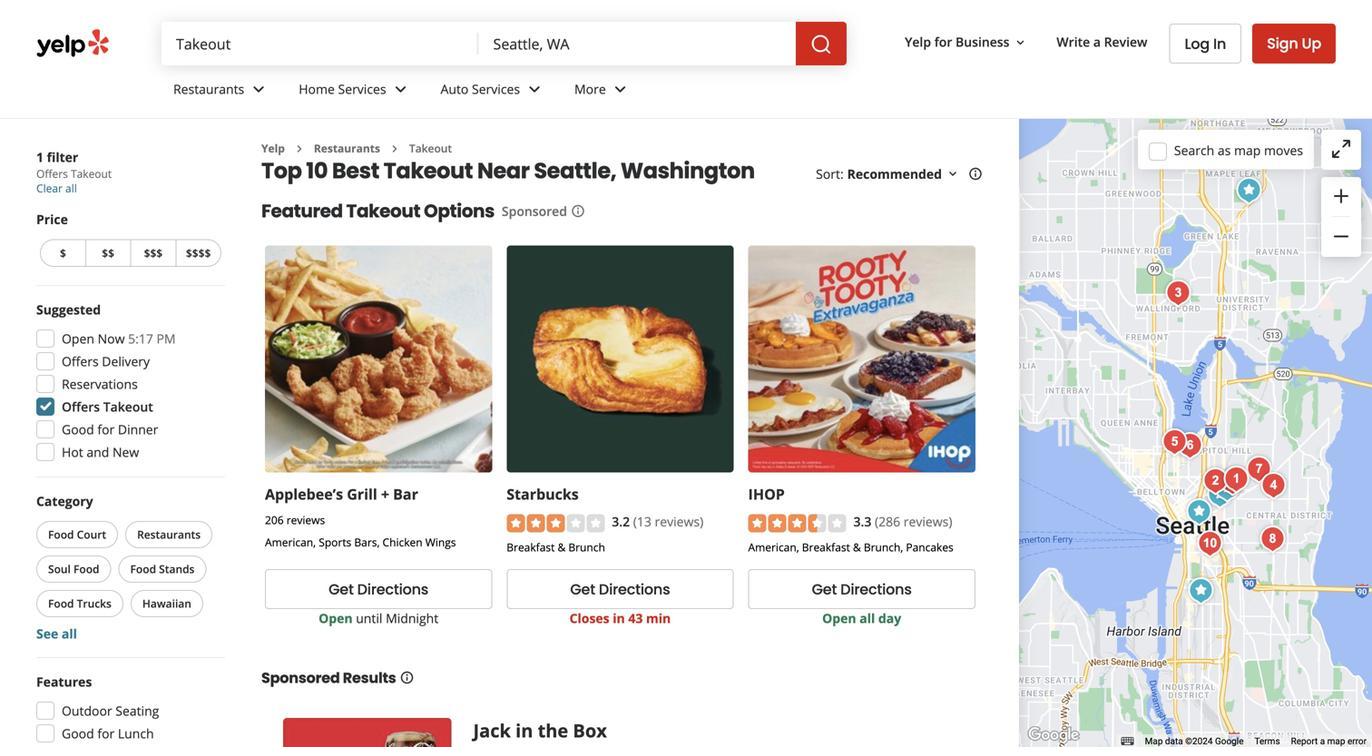 Task type: locate. For each thing, give the bounding box(es) containing it.
offers for offers takeout
[[62, 398, 100, 415]]

1 horizontal spatial get
[[570, 579, 595, 600]]

trucks
[[77, 596, 112, 611]]

0 horizontal spatial 16 info v2 image
[[400, 670, 414, 685]]

a for write
[[1094, 33, 1101, 50]]

1 horizontal spatial get directions
[[570, 579, 670, 600]]

0 horizontal spatial 24 chevron down v2 image
[[248, 78, 270, 100]]

in left "43"
[[613, 610, 625, 627]]

0 horizontal spatial a
[[1094, 33, 1101, 50]]

get directions link up closes in 43 min
[[507, 569, 734, 609]]

starbucks link
[[507, 484, 579, 504]]

food inside "button"
[[48, 527, 74, 542]]

none field up home
[[162, 22, 479, 65]]

offers down 'reservations' on the left of the page
[[62, 398, 100, 415]]

1 vertical spatial yelp
[[261, 141, 285, 156]]

1 horizontal spatial breakfast
[[802, 540, 850, 555]]

1 horizontal spatial american,
[[749, 540, 799, 555]]

log in link
[[1170, 24, 1242, 64]]

reviews) right (13
[[655, 513, 704, 530]]

offers up 'reservations' on the left of the page
[[62, 353, 99, 370]]

reservations
[[62, 375, 138, 393]]

sponsored left results
[[261, 668, 340, 688]]

24 chevron down v2 image for restaurants
[[248, 78, 270, 100]]

get directions link
[[265, 569, 492, 609], [507, 569, 734, 609], [749, 569, 976, 609]]

map right as
[[1235, 141, 1261, 159]]

get up open all day
[[812, 579, 837, 600]]

get up closes
[[570, 579, 595, 600]]

ihop
[[749, 484, 785, 504]]

food court
[[48, 527, 106, 542]]

1 horizontal spatial get directions link
[[507, 569, 734, 609]]

good inside features group
[[62, 725, 94, 742]]

0 vertical spatial for
[[935, 33, 953, 50]]

takeout inside 1 filter offers takeout clear all
[[71, 166, 112, 181]]

yelp
[[905, 33, 931, 50], [261, 141, 285, 156]]

2 horizontal spatial open
[[823, 610, 857, 627]]

get for ihop
[[812, 579, 837, 600]]

all right see
[[62, 625, 77, 642]]

get directions link up "open until midnight"
[[265, 569, 492, 609]]

0 vertical spatial map
[[1235, 141, 1261, 159]]

16 chevron right v2 image right best
[[388, 141, 402, 156]]

2 & from the left
[[853, 540, 861, 555]]

0 vertical spatial restaurants
[[173, 80, 244, 98]]

0 vertical spatial restaurants link
[[159, 65, 284, 118]]

in for jack
[[516, 718, 533, 743]]

1 horizontal spatial yelp
[[905, 33, 931, 50]]

1 horizontal spatial 24 chevron down v2 image
[[390, 78, 412, 100]]

0 vertical spatial 16 chevron down v2 image
[[1014, 35, 1028, 50]]

1 vertical spatial sponsored
[[261, 668, 340, 688]]

1 vertical spatial offers
[[62, 353, 99, 370]]

more
[[575, 80, 606, 98]]

16 chevron down v2 image inside recommended "dropdown button"
[[946, 167, 960, 181]]

24 chevron down v2 image
[[524, 78, 546, 100], [610, 78, 632, 100]]

services right auto on the top
[[472, 80, 520, 98]]

2 horizontal spatial directions
[[841, 579, 912, 600]]

for down offers takeout
[[97, 421, 115, 438]]

1 horizontal spatial &
[[853, 540, 861, 555]]

for down outdoor seating
[[97, 725, 115, 742]]

1 horizontal spatial reviews)
[[904, 513, 953, 530]]

2 vertical spatial restaurants
[[137, 527, 201, 542]]

bar
[[393, 484, 418, 504]]

ihop link
[[749, 484, 785, 504]]

open down suggested
[[62, 330, 94, 347]]

1 horizontal spatial directions
[[599, 579, 670, 600]]

open for open until midnight
[[319, 610, 353, 627]]

takeout up dinner
[[103, 398, 153, 415]]

for for dinner
[[97, 421, 115, 438]]

none field up more
[[479, 22, 796, 65]]

16 chevron down v2 image
[[1014, 35, 1028, 50], [946, 167, 960, 181]]

services for auto services
[[472, 80, 520, 98]]

1 horizontal spatial map
[[1328, 736, 1346, 747]]

hawaiian button
[[131, 590, 203, 617]]

24 chevron down v2 image inside home services link
[[390, 78, 412, 100]]

yelp for yelp for business
[[905, 33, 931, 50]]

top
[[261, 156, 302, 186]]

gangnam seattle image
[[1192, 526, 1229, 562]]

terms link
[[1255, 736, 1281, 747]]

2 24 chevron down v2 image from the left
[[390, 78, 412, 100]]

$ button
[[40, 239, 85, 267]]

a inside 'link'
[[1094, 33, 1101, 50]]

american, down reviews
[[265, 535, 316, 550]]

starbucks
[[507, 484, 579, 504]]

3 get directions link from the left
[[749, 569, 976, 609]]

None search field
[[162, 22, 847, 65]]

pm
[[157, 330, 176, 347]]

2 directions from the left
[[599, 579, 670, 600]]

outdoor seating
[[62, 702, 159, 719]]

0 horizontal spatial get directions link
[[265, 569, 492, 609]]

1 horizontal spatial 16 chevron right v2 image
[[388, 141, 402, 156]]

food for food court
[[48, 527, 74, 542]]

0 horizontal spatial &
[[558, 540, 566, 555]]

search as map moves
[[1175, 141, 1304, 159]]

food for food stands
[[130, 561, 156, 576]]

16 chevron down v2 image left 16 info v2 icon
[[946, 167, 960, 181]]

good inside suggested group
[[62, 421, 94, 438]]

jack in the box image
[[1183, 573, 1220, 609]]

breakfast down 3.2 star rating "image"
[[507, 540, 555, 555]]

category
[[36, 492, 93, 510]]

in
[[613, 610, 625, 627], [516, 718, 533, 743]]

2 services from the left
[[472, 80, 520, 98]]

for left the business
[[935, 33, 953, 50]]

brunch
[[569, 540, 605, 555]]

0 horizontal spatial services
[[338, 80, 386, 98]]

0 vertical spatial in
[[613, 610, 625, 627]]

1 vertical spatial a
[[1321, 736, 1326, 747]]

24 chevron down v2 image inside auto services link
[[524, 78, 546, 100]]

206
[[265, 513, 284, 528]]

1 horizontal spatial restaurants link
[[314, 141, 380, 156]]

0 horizontal spatial 16 chevron down v2 image
[[946, 167, 960, 181]]

get directions link for starbucks
[[507, 569, 734, 609]]

all inside 1 filter offers takeout clear all
[[65, 181, 77, 196]]

16 info v2 image
[[571, 204, 586, 219], [400, 670, 414, 685]]

get directions for starbucks
[[570, 579, 670, 600]]

get directions link for ihop
[[749, 569, 976, 609]]

court
[[77, 527, 106, 542]]

0 vertical spatial yelp
[[905, 33, 931, 50]]

24 chevron down v2 image for auto services
[[524, 78, 546, 100]]

map region
[[932, 0, 1373, 747]]

&
[[558, 540, 566, 555], [853, 540, 861, 555]]

good
[[62, 421, 94, 438], [62, 725, 94, 742]]

report
[[1291, 736, 1318, 747]]

for inside suggested group
[[97, 421, 115, 438]]

16 info v2 image
[[969, 167, 983, 181]]

1 get directions link from the left
[[265, 569, 492, 609]]

reviews)
[[655, 513, 704, 530], [904, 513, 953, 530]]

yelp for yelp 'link'
[[261, 141, 285, 156]]

reviews) for starbucks
[[655, 513, 704, 530]]

american, breakfast & brunch, pancakes
[[749, 540, 954, 555]]

breakfast & brunch
[[507, 540, 605, 555]]

2 horizontal spatial get directions link
[[749, 569, 976, 609]]

sort:
[[816, 165, 844, 182]]

0 horizontal spatial directions
[[357, 579, 429, 600]]

16 chevron down v2 image inside yelp for business button
[[1014, 35, 1028, 50]]

offers down filter
[[36, 166, 68, 181]]

soul food
[[48, 561, 99, 576]]

3.2 star rating image
[[507, 514, 605, 533]]

$$$$ button
[[175, 239, 222, 267]]

map for moves
[[1235, 141, 1261, 159]]

24 chevron down v2 image left auto on the top
[[390, 78, 412, 100]]

box
[[573, 718, 607, 743]]

24 chevron down v2 image
[[248, 78, 270, 100], [390, 78, 412, 100]]

1 get directions from the left
[[329, 579, 429, 600]]

1 filter offers takeout clear all
[[36, 148, 112, 196]]

sodam chicken - capitol hill image
[[1241, 451, 1278, 487]]

bleuwiches image
[[1172, 428, 1209, 464]]

2 breakfast from the left
[[802, 540, 850, 555]]

0 horizontal spatial breakfast
[[507, 540, 555, 555]]

1 vertical spatial restaurants
[[314, 141, 380, 156]]

breakfast down '3.3 star rating' image
[[802, 540, 850, 555]]

24 chevron down v2 image left home
[[248, 78, 270, 100]]

16 chevron right v2 image
[[292, 141, 307, 156], [388, 141, 402, 156]]

1 vertical spatial 16 chevron down v2 image
[[946, 167, 960, 181]]

features
[[36, 673, 92, 690]]

food stands
[[130, 561, 195, 576]]

open left until
[[319, 610, 353, 627]]

restaurants link down home services link
[[314, 141, 380, 156]]

good up hot
[[62, 421, 94, 438]]

3.2
[[612, 513, 630, 530]]

closes in 43 min
[[570, 610, 671, 627]]

& down 3.3
[[853, 540, 861, 555]]

zoom in image
[[1331, 185, 1353, 207]]

all for see all
[[62, 625, 77, 642]]

takeout down filter
[[71, 166, 112, 181]]

food trucks button
[[36, 590, 123, 617]]

1 24 chevron down v2 image from the left
[[248, 78, 270, 100]]

food inside 'button'
[[74, 561, 99, 576]]

get for applebee's grill + bar
[[329, 579, 354, 600]]

for inside features group
[[97, 725, 115, 742]]

map data ©2024 google
[[1145, 736, 1244, 747]]

2 vertical spatial for
[[97, 725, 115, 742]]

1 horizontal spatial 16 chevron down v2 image
[[1014, 35, 1028, 50]]

jack
[[473, 718, 511, 743]]

sponsored
[[502, 202, 567, 220], [261, 668, 340, 688]]

16 info v2 image down 'seattle,'
[[571, 204, 586, 219]]

a right report on the right bottom of the page
[[1321, 736, 1326, 747]]

& down 3.2 star rating "image"
[[558, 540, 566, 555]]

get
[[329, 579, 354, 600], [570, 579, 595, 600], [812, 579, 837, 600]]

get directions up open all day
[[812, 579, 912, 600]]

3 get directions from the left
[[812, 579, 912, 600]]

yelp for business
[[905, 33, 1010, 50]]

1 vertical spatial for
[[97, 421, 115, 438]]

jerk shack kitchen image
[[1256, 468, 1292, 504]]

open
[[62, 330, 94, 347], [319, 610, 353, 627], [823, 610, 857, 627]]

none field the address, neighborhood, city, state or zip
[[479, 22, 796, 65]]

open inside suggested group
[[62, 330, 94, 347]]

24 chevron down v2 image right more
[[610, 78, 632, 100]]

report a map error
[[1291, 736, 1367, 747]]

directions up "43"
[[599, 579, 670, 600]]

food right soul
[[74, 561, 99, 576]]

2 vertical spatial offers
[[62, 398, 100, 415]]

get directions up "open until midnight"
[[329, 579, 429, 600]]

restaurants link
[[159, 65, 284, 118], [314, 141, 380, 156]]

hot and new
[[62, 443, 139, 461]]

food left 'stands'
[[130, 561, 156, 576]]

1 horizontal spatial in
[[613, 610, 625, 627]]

restaurants inside business categories element
[[173, 80, 244, 98]]

directions for starbucks
[[599, 579, 670, 600]]

24 chevron down v2 image inside more link
[[610, 78, 632, 100]]

2 horizontal spatial get directions
[[812, 579, 912, 600]]

day
[[879, 610, 902, 627]]

now
[[98, 330, 125, 347]]

a right write
[[1094, 33, 1101, 50]]

3.3 (286 reviews)
[[854, 513, 953, 530]]

0 vertical spatial offers
[[36, 166, 68, 181]]

bars,
[[354, 535, 380, 550]]

food up see all button
[[48, 596, 74, 611]]

yelp left the business
[[905, 33, 931, 50]]

reviews) up the pancakes
[[904, 513, 953, 530]]

get for starbucks
[[570, 579, 595, 600]]

ihop image
[[1210, 470, 1246, 507]]

2 reviews) from the left
[[904, 513, 953, 530]]

restaurants for restaurants button
[[137, 527, 201, 542]]

takeout down auto on the top
[[409, 141, 452, 156]]

None field
[[162, 22, 479, 65], [479, 22, 796, 65]]

food left the court
[[48, 527, 74, 542]]

1 good from the top
[[62, 421, 94, 438]]

clear
[[36, 181, 63, 196]]

$$
[[102, 246, 114, 261]]

1 24 chevron down v2 image from the left
[[524, 78, 546, 100]]

get directions link up open all day
[[749, 569, 976, 609]]

2 get directions link from the left
[[507, 569, 734, 609]]

for inside button
[[935, 33, 953, 50]]

1 horizontal spatial sponsored
[[502, 202, 567, 220]]

all right clear
[[65, 181, 77, 196]]

3 directions from the left
[[841, 579, 912, 600]]

yelp inside button
[[905, 33, 931, 50]]

16 chevron down v2 image right the business
[[1014, 35, 1028, 50]]

write
[[1057, 33, 1090, 50]]

sign
[[1268, 33, 1299, 54]]

restaurants link up yelp 'link'
[[159, 65, 284, 118]]

24 chevron down v2 image right auto services
[[524, 78, 546, 100]]

1 vertical spatial map
[[1328, 736, 1346, 747]]

0 horizontal spatial sponsored
[[261, 668, 340, 688]]

3.3 star rating image
[[749, 514, 847, 533]]

2 16 chevron right v2 image from the left
[[388, 141, 402, 156]]

0 horizontal spatial american,
[[265, 535, 316, 550]]

a
[[1094, 33, 1101, 50], [1321, 736, 1326, 747]]

good down the outdoor
[[62, 725, 94, 742]]

0 vertical spatial 16 info v2 image
[[571, 204, 586, 219]]

yelp left 10
[[261, 141, 285, 156]]

sponsored down top 10 best takeout near seattle, washington
[[502, 202, 567, 220]]

2 good from the top
[[62, 725, 94, 742]]

wings
[[426, 535, 456, 550]]

0 horizontal spatial in
[[516, 718, 533, 743]]

top 10 best takeout near seattle, washington
[[261, 156, 755, 186]]

1 horizontal spatial services
[[472, 80, 520, 98]]

1 services from the left
[[338, 80, 386, 98]]

1 none field from the left
[[162, 22, 479, 65]]

1 vertical spatial in
[[516, 718, 533, 743]]

sizzle&crunch image
[[1157, 424, 1193, 460]]

all inside category group
[[62, 625, 77, 642]]

0 horizontal spatial 16 chevron right v2 image
[[292, 141, 307, 156]]

see
[[36, 625, 58, 642]]

get up "open until midnight"
[[329, 579, 354, 600]]

0 horizontal spatial reviews)
[[655, 513, 704, 530]]

1 vertical spatial restaurants link
[[314, 141, 380, 156]]

2 none field from the left
[[479, 22, 796, 65]]

takeout inside suggested group
[[103, 398, 153, 415]]

0 horizontal spatial map
[[1235, 141, 1261, 159]]

none field things to do, nail salons, plumbers
[[162, 22, 479, 65]]

0 horizontal spatial yelp
[[261, 141, 285, 156]]

restaurants inside button
[[137, 527, 201, 542]]

2 get directions from the left
[[570, 579, 670, 600]]

report a map error link
[[1291, 736, 1367, 747]]

in for closes
[[613, 610, 625, 627]]

hot
[[62, 443, 83, 461]]

home services link
[[284, 65, 426, 118]]

dave's hot chicken image
[[1219, 461, 1255, 497]]

map left error
[[1328, 736, 1346, 747]]

0 horizontal spatial restaurants link
[[159, 65, 284, 118]]

0 vertical spatial a
[[1094, 33, 1101, 50]]

in left "the"
[[516, 718, 533, 743]]

0 horizontal spatial get
[[329, 579, 354, 600]]

all left day
[[860, 610, 875, 627]]

the
[[538, 718, 569, 743]]

directions for ihop
[[841, 579, 912, 600]]

2 horizontal spatial get
[[812, 579, 837, 600]]

review
[[1104, 33, 1148, 50]]

and
[[87, 443, 109, 461]]

suggested group
[[31, 300, 225, 467]]

24 chevron down v2 image for home services
[[390, 78, 412, 100]]

open left day
[[823, 610, 857, 627]]

0 horizontal spatial open
[[62, 330, 94, 347]]

services right home
[[338, 80, 386, 98]]

0 horizontal spatial get directions
[[329, 579, 429, 600]]

1 horizontal spatial 24 chevron down v2 image
[[610, 78, 632, 100]]

american, down '3.3 star rating' image
[[749, 540, 799, 555]]

directions up "open until midnight"
[[357, 579, 429, 600]]

0 vertical spatial sponsored
[[502, 202, 567, 220]]

1 horizontal spatial 16 info v2 image
[[571, 204, 586, 219]]

get directions up closes in 43 min
[[570, 579, 670, 600]]

clear all link
[[36, 181, 77, 196]]

0 horizontal spatial 24 chevron down v2 image
[[524, 78, 546, 100]]

directions up day
[[841, 579, 912, 600]]

3.3
[[854, 513, 872, 530]]

grill
[[347, 484, 377, 504]]

get directions link for applebee's grill + bar
[[265, 569, 492, 609]]

16 chevron right v2 image right yelp 'link'
[[292, 141, 307, 156]]

1 horizontal spatial open
[[319, 610, 353, 627]]

1 horizontal spatial a
[[1321, 736, 1326, 747]]

food court button
[[36, 521, 118, 548]]

group
[[1322, 177, 1362, 257]]

food
[[48, 527, 74, 542], [74, 561, 99, 576], [130, 561, 156, 576], [48, 596, 74, 611]]

breakfast
[[507, 540, 555, 555], [802, 540, 850, 555]]

2 24 chevron down v2 image from the left
[[610, 78, 632, 100]]

1 get from the left
[[329, 579, 354, 600]]

1 directions from the left
[[357, 579, 429, 600]]

sponsored for sponsored
[[502, 202, 567, 220]]

write a review link
[[1050, 26, 1155, 58]]

1 vertical spatial good
[[62, 725, 94, 742]]

3 get from the left
[[812, 579, 837, 600]]

business categories element
[[159, 65, 1336, 118]]

16 info v2 image right results
[[400, 670, 414, 685]]

0 vertical spatial good
[[62, 421, 94, 438]]

1 reviews) from the left
[[655, 513, 704, 530]]

business
[[956, 33, 1010, 50]]

2 get from the left
[[570, 579, 595, 600]]

map
[[1235, 141, 1261, 159], [1328, 736, 1346, 747]]



Task type: describe. For each thing, give the bounding box(es) containing it.
open for open all day
[[823, 610, 857, 627]]

error
[[1348, 736, 1367, 747]]

services for home services
[[338, 80, 386, 98]]

category group
[[33, 492, 225, 643]]

(13
[[633, 513, 652, 530]]

restaurants for the topmost restaurants link
[[173, 80, 244, 98]]

price group
[[36, 210, 225, 271]]

options
[[424, 198, 495, 224]]

get directions for applebee's grill + bar
[[329, 579, 429, 600]]

offers delivery
[[62, 353, 150, 370]]

gyro saj image
[[1202, 477, 1239, 513]]

restaurants button
[[125, 521, 213, 548]]

applebee's grill + bar 206 reviews american, sports bars, chicken wings
[[265, 484, 456, 550]]

offers for offers delivery
[[62, 353, 99, 370]]

1 vertical spatial 16 info v2 image
[[400, 670, 414, 685]]

3.2 (13 reviews)
[[612, 513, 704, 530]]

starbucks image
[[1182, 494, 1218, 530]]

takeout down best
[[346, 198, 420, 224]]

map for error
[[1328, 736, 1346, 747]]

good for good for lunch
[[62, 725, 94, 742]]

1 & from the left
[[558, 540, 566, 555]]

open for open now 5:17 pm
[[62, 330, 94, 347]]

minato image
[[1161, 275, 1197, 311]]

chicken
[[383, 535, 423, 550]]

+
[[381, 484, 389, 504]]

new
[[113, 443, 139, 461]]

get directions for ihop
[[812, 579, 912, 600]]

google
[[1216, 736, 1244, 747]]

yelp for business button
[[898, 26, 1035, 58]]

yelp link
[[261, 141, 285, 156]]

seating
[[116, 702, 159, 719]]

seattle fish guys image
[[1255, 521, 1291, 557]]

log
[[1185, 34, 1210, 54]]

dinner
[[118, 421, 158, 438]]

sign up
[[1268, 33, 1322, 54]]

reviews
[[287, 513, 325, 528]]

see all
[[36, 625, 77, 642]]

offers inside 1 filter offers takeout clear all
[[36, 166, 68, 181]]

expand map image
[[1331, 138, 1353, 160]]

all for open all day
[[860, 610, 875, 627]]

log in
[[1185, 34, 1227, 54]]

biang biang noodles image
[[1198, 463, 1234, 499]]

good for lunch
[[62, 725, 154, 742]]

featured
[[261, 198, 343, 224]]

good for dinner
[[62, 421, 158, 438]]

outdoor
[[62, 702, 112, 719]]

1 16 chevron right v2 image from the left
[[292, 141, 307, 156]]

home
[[299, 80, 335, 98]]

things to do, nail salons, plumbers text field
[[162, 22, 479, 65]]

for for lunch
[[97, 725, 115, 742]]

jack in the box
[[473, 718, 607, 743]]

keyboard shortcuts image
[[1121, 737, 1134, 745]]

sponsored for sponsored results
[[261, 668, 340, 688]]

sports
[[319, 535, 352, 550]]

write a review
[[1057, 33, 1148, 50]]

washington
[[621, 156, 755, 186]]

stands
[[159, 561, 195, 576]]

10
[[306, 156, 328, 186]]

seattle,
[[534, 156, 617, 186]]

16 chevron down v2 image for yelp for business
[[1014, 35, 1028, 50]]

43
[[629, 610, 643, 627]]

suggested
[[36, 301, 101, 318]]

recommended button
[[848, 165, 960, 182]]

recommended
[[848, 165, 942, 182]]

price
[[36, 211, 68, 228]]

señor villa image
[[1231, 172, 1268, 209]]

1 breakfast from the left
[[507, 540, 555, 555]]

directions for applebee's grill + bar
[[357, 579, 429, 600]]

5:17
[[128, 330, 153, 347]]

zoom out image
[[1331, 226, 1353, 247]]

a for report
[[1321, 736, 1326, 747]]

food stands button
[[118, 556, 206, 583]]

(286
[[875, 513, 901, 530]]

min
[[646, 610, 671, 627]]

24 chevron down v2 image for more
[[610, 78, 632, 100]]

xóm image
[[1215, 464, 1251, 500]]

home services
[[299, 80, 386, 98]]

©2024
[[1186, 736, 1213, 747]]

more link
[[560, 65, 646, 118]]

delivery
[[102, 353, 150, 370]]

results
[[343, 668, 396, 688]]

auto services
[[441, 80, 520, 98]]

for for business
[[935, 33, 953, 50]]

$$$
[[144, 246, 163, 261]]

hawaiian
[[142, 596, 191, 611]]

food for food trucks
[[48, 596, 74, 611]]

reviews) for ihop
[[904, 513, 953, 530]]

food trucks
[[48, 596, 112, 611]]

address, neighborhood, city, state or zip text field
[[479, 22, 796, 65]]

good for good for dinner
[[62, 421, 94, 438]]

google image
[[1024, 724, 1084, 747]]

16 chevron down v2 image for recommended
[[946, 167, 960, 181]]

in
[[1214, 34, 1227, 54]]

lunch
[[118, 725, 154, 742]]

as
[[1218, 141, 1231, 159]]

takeout up options
[[384, 156, 473, 186]]

1
[[36, 148, 44, 166]]

data
[[1166, 736, 1184, 747]]

search image
[[811, 34, 833, 55]]

sign up link
[[1253, 24, 1336, 64]]

offers takeout
[[62, 398, 153, 415]]

closes
[[570, 610, 610, 627]]

auto
[[441, 80, 469, 98]]

sponsored results
[[261, 668, 396, 688]]

up
[[1302, 33, 1322, 54]]

see all button
[[36, 625, 77, 642]]

soul
[[48, 561, 71, 576]]

features group
[[31, 673, 225, 747]]

american, inside applebee's grill + bar 206 reviews american, sports bars, chicken wings
[[265, 535, 316, 550]]

$$$$
[[186, 246, 211, 261]]

soul food button
[[36, 556, 111, 583]]



Task type: vqa. For each thing, say whether or not it's contained in the screenshot.
Walking
no



